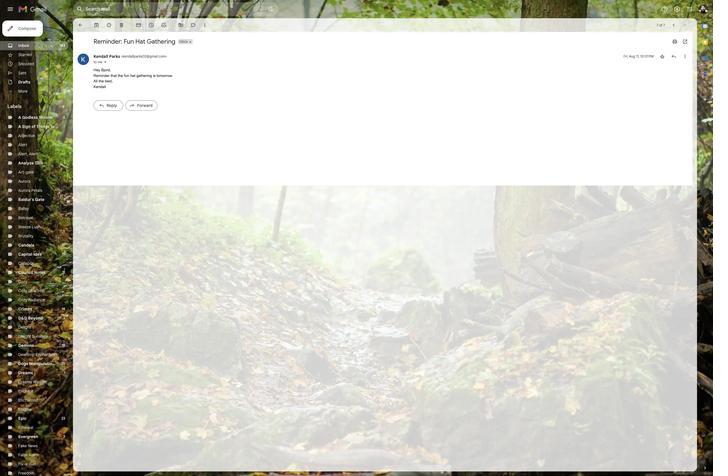 Task type: vqa. For each thing, say whether or not it's contained in the screenshot.


Task type: describe. For each thing, give the bounding box(es) containing it.
wander
[[33, 380, 47, 385]]

move to image
[[178, 22, 184, 28]]

dreamy wander link
[[18, 380, 47, 385]]

of inside "labels" navigation
[[32, 124, 36, 129]]

enchant
[[18, 389, 33, 394]]

dogs manipulating time
[[18, 362, 65, 367]]

idea
[[33, 252, 42, 257]]

sign
[[22, 124, 31, 129]]

art-
[[18, 170, 26, 175]]

snoozed
[[18, 61, 34, 67]]

1 for baldur's gate
[[64, 198, 65, 202]]

fake
[[18, 444, 27, 449]]

dreamy
[[18, 380, 32, 385]]

gathering
[[147, 38, 176, 45]]

things
[[36, 124, 50, 129]]

a for a godless throne
[[18, 115, 21, 120]]

kendall parks < kendallparks02@gmail.com >
[[94, 54, 167, 59]]

betrayal
[[18, 216, 33, 221]]

reminder
[[94, 74, 110, 78]]

collapse
[[18, 261, 34, 266]]

come
[[56, 124, 67, 129]]

0 vertical spatial to
[[94, 60, 97, 64]]

cozy dewdrop link
[[18, 289, 45, 294]]

cozy radiance
[[18, 298, 45, 303]]

add to tasks image
[[161, 22, 167, 28]]

inbox for the inbox button
[[180, 39, 188, 44]]

enigma
[[18, 407, 32, 413]]

epic
[[18, 417, 27, 422]]

1 kendall from the top
[[94, 54, 108, 59]]

aurora petals
[[18, 188, 42, 193]]

candela link
[[18, 243, 34, 248]]

fix-a-flat link
[[18, 462, 36, 467]]

more image
[[202, 22, 208, 28]]

0 vertical spatial of
[[660, 23, 663, 27]]

compose button
[[2, 21, 43, 37]]

a godless throne
[[18, 115, 53, 120]]

candela
[[18, 243, 34, 248]]

art-gate
[[18, 170, 34, 175]]

notes
[[34, 270, 46, 276]]

1 for a sign of things to come
[[64, 124, 65, 129]]

petals
[[31, 188, 42, 193]]

25
[[61, 362, 65, 366]]

back to inbox image
[[78, 22, 83, 28]]

reply link
[[94, 101, 123, 111]]

council notes link
[[18, 270, 46, 276]]

>
[[166, 54, 167, 59]]

support image
[[662, 6, 669, 13]]

a sign of things to come
[[18, 124, 67, 129]]

gate
[[35, 197, 44, 202]]

fix-a-flat
[[18, 462, 36, 467]]

breeze lush
[[18, 225, 41, 230]]

alert,
[[18, 152, 28, 157]]

cozy link
[[18, 280, 27, 285]]

fri, aug 11, 10:01 pm cell
[[624, 54, 654, 59]]

search mail image
[[75, 4, 85, 14]]

demons link
[[18, 343, 34, 349]]

to inside "labels" navigation
[[51, 124, 55, 129]]

aurora for aurora link
[[18, 179, 30, 184]]

mark as unread image
[[136, 22, 142, 28]]

compose
[[18, 26, 36, 31]]

dewdrop enchanted link
[[18, 353, 55, 358]]

d&d beyond link
[[18, 316, 43, 321]]

enigma link
[[18, 407, 32, 413]]

betrayal link
[[18, 216, 33, 221]]

fake news link
[[18, 444, 38, 449]]

d&d
[[18, 316, 27, 321]]

sunshine
[[32, 334, 48, 339]]

sent link
[[18, 71, 27, 76]]

drafts link
[[18, 80, 30, 85]]

breeze
[[18, 225, 31, 230]]

best,
[[105, 79, 113, 83]]

Not starred checkbox
[[660, 54, 666, 59]]

forward
[[137, 103, 153, 108]]

fake news
[[18, 444, 38, 449]]

archive image
[[94, 22, 99, 28]]

evergreen
[[18, 435, 38, 440]]

hat
[[136, 38, 145, 45]]

Search mail text field
[[86, 6, 251, 12]]

alert link
[[18, 142, 27, 148]]

1 vertical spatial the
[[99, 79, 104, 83]]

18
[[62, 344, 65, 348]]

radiance
[[28, 298, 45, 303]]

143
[[60, 43, 65, 48]]

delight link
[[18, 325, 31, 330]]

false alarm
[[18, 453, 39, 458]]

fri,
[[624, 54, 629, 59]]

forward link
[[126, 101, 158, 111]]

settings image
[[674, 6, 681, 13]]

fun
[[124, 38, 134, 45]]

kendallparks02@gmail.com
[[123, 54, 166, 59]]

starred link
[[18, 52, 32, 57]]

ethereal
[[18, 426, 33, 431]]



Task type: locate. For each thing, give the bounding box(es) containing it.
1 horizontal spatial the
[[118, 74, 123, 78]]

3 cozy from the top
[[18, 298, 27, 303]]

1 21 from the top
[[62, 243, 65, 248]]

cozy for cozy radiance
[[18, 298, 27, 303]]

aurora down the art-gate link
[[18, 179, 30, 184]]

aug
[[630, 54, 636, 59]]

throne
[[39, 115, 53, 120]]

1 horizontal spatial 7
[[664, 23, 666, 27]]

enchant link
[[18, 389, 33, 394]]

0 vertical spatial enchanted
[[36, 353, 55, 358]]

5 1 from the top
[[64, 371, 65, 375]]

art-gate link
[[18, 170, 34, 175]]

bjord,
[[101, 68, 111, 72]]

analyze this
[[18, 161, 43, 166]]

1 vertical spatial alert
[[29, 152, 38, 157]]

aurora
[[18, 179, 30, 184], [18, 188, 30, 193]]

the
[[118, 74, 123, 78], [99, 79, 104, 83]]

0 horizontal spatial 7
[[657, 23, 659, 27]]

0 vertical spatial aurora
[[18, 179, 30, 184]]

snooze image
[[148, 22, 154, 28]]

show details image
[[104, 61, 107, 64]]

1 horizontal spatial alert
[[29, 152, 38, 157]]

capital
[[18, 252, 32, 257]]

0 horizontal spatial to
[[51, 124, 55, 129]]

enchanted link
[[18, 398, 38, 403]]

a left godless at the left of page
[[18, 115, 21, 120]]

brutality
[[18, 234, 34, 239]]

4
[[63, 115, 65, 120]]

1 vertical spatial of
[[32, 124, 36, 129]]

2 kendall from the top
[[94, 85, 106, 89]]

reminder:
[[94, 38, 122, 45]]

2 a from the top
[[18, 124, 21, 129]]

d&d beyond
[[18, 316, 43, 321]]

fri, aug 11, 10:01 pm
[[624, 54, 654, 59]]

freedom
[[18, 471, 34, 477]]

ballsy
[[18, 206, 29, 212]]

council notes
[[18, 270, 46, 276]]

alert up analyze this link on the top of page
[[29, 152, 38, 157]]

1 horizontal spatial to
[[94, 60, 97, 64]]

adjective
[[18, 133, 35, 138]]

analyze
[[18, 161, 34, 166]]

inbox inside "labels" navigation
[[18, 43, 29, 48]]

0 horizontal spatial inbox
[[18, 43, 29, 48]]

inbox
[[180, 39, 188, 44], [18, 43, 29, 48]]

the down the reminder
[[99, 79, 104, 83]]

hat
[[130, 74, 136, 78]]

11,
[[637, 54, 640, 59]]

a-
[[25, 462, 29, 467]]

kendall up me
[[94, 54, 108, 59]]

1 vertical spatial a
[[18, 124, 21, 129]]

3
[[63, 316, 65, 321]]

baldur's
[[18, 197, 34, 202]]

inbox button
[[178, 39, 189, 44]]

0 vertical spatial dewdrop
[[28, 289, 45, 294]]

1 vertical spatial enchanted
[[18, 398, 38, 403]]

23
[[61, 417, 65, 421]]

delight for delight "link"
[[18, 325, 31, 330]]

cozy for cozy dewdrop
[[18, 289, 27, 294]]

0 vertical spatial delight
[[18, 325, 31, 330]]

kendall inside hey bjord, reminder that the fun hat gathering is tomorrow. all the best, kendall
[[94, 85, 106, 89]]

dewdrop down demons link in the bottom left of the page
[[18, 353, 35, 358]]

0 horizontal spatial the
[[99, 79, 104, 83]]

tab list
[[698, 18, 714, 456]]

ethereal link
[[18, 426, 33, 431]]

analyze this link
[[18, 161, 43, 166]]

labels image
[[191, 22, 196, 28]]

0 vertical spatial a
[[18, 115, 21, 120]]

alarm
[[29, 453, 39, 458]]

starred
[[18, 52, 32, 57]]

epic link
[[18, 417, 27, 422]]

0 vertical spatial alert
[[18, 142, 27, 148]]

delight sunshine link
[[18, 334, 48, 339]]

2 aurora from the top
[[18, 188, 30, 193]]

dreamy wander
[[18, 380, 47, 385]]

dogs manipulating time link
[[18, 362, 65, 367]]

a left sign
[[18, 124, 21, 129]]

0 vertical spatial the
[[118, 74, 123, 78]]

1 a from the top
[[18, 115, 21, 120]]

demons
[[18, 343, 34, 349]]

21 for candela
[[62, 243, 65, 248]]

fun
[[124, 74, 129, 78]]

to
[[94, 60, 97, 64], [51, 124, 55, 129]]

alert, alert link
[[18, 152, 38, 157]]

all
[[94, 79, 98, 83]]

kendall down the all
[[94, 85, 106, 89]]

2 7 from the left
[[664, 23, 666, 27]]

labels heading
[[7, 104, 61, 110]]

reminder: fun hat gathering
[[94, 38, 176, 45]]

a sign of things to come link
[[18, 124, 67, 129]]

1 right idea
[[64, 252, 65, 257]]

aurora petals link
[[18, 188, 42, 193]]

to left me
[[94, 60, 97, 64]]

1 right gate
[[64, 198, 65, 202]]

1 1 from the top
[[64, 124, 65, 129]]

evergreen link
[[18, 435, 38, 440]]

labels navigation
[[0, 18, 73, 477]]

gathering
[[137, 74, 152, 78]]

1 vertical spatial delight
[[18, 334, 31, 339]]

1 for capital idea
[[64, 252, 65, 257]]

cozy down cozy link
[[18, 289, 27, 294]]

drafts
[[18, 80, 30, 85]]

enchanted down the enchant
[[18, 398, 38, 403]]

gmail image
[[18, 3, 49, 15]]

1 vertical spatial aurora
[[18, 188, 30, 193]]

None search field
[[73, 2, 279, 16]]

inbox up starred at the top left of the page
[[18, 43, 29, 48]]

false
[[18, 453, 28, 458]]

1 for dreams
[[64, 371, 65, 375]]

inbox inside button
[[180, 39, 188, 44]]

aurora for aurora petals
[[18, 188, 30, 193]]

inbox down move to icon
[[180, 39, 188, 44]]

kendall parks cell
[[94, 54, 167, 59]]

freedom link
[[18, 471, 34, 477]]

delete image
[[119, 22, 124, 28]]

report spam image
[[106, 22, 112, 28]]

advanced search options image
[[265, 3, 276, 15]]

delight down delight "link"
[[18, 334, 31, 339]]

1 right this
[[64, 161, 65, 165]]

0 horizontal spatial of
[[32, 124, 36, 129]]

cozy up crimes on the bottom
[[18, 298, 27, 303]]

enchanted
[[36, 353, 55, 358], [18, 398, 38, 403]]

0 vertical spatial cozy
[[18, 280, 27, 285]]

1
[[64, 124, 65, 129], [64, 161, 65, 165], [64, 198, 65, 202], [64, 252, 65, 257], [64, 371, 65, 375]]

cozy for cozy link
[[18, 280, 27, 285]]

false alarm link
[[18, 453, 39, 458]]

snoozed link
[[18, 61, 34, 67]]

inbox link
[[18, 43, 29, 48]]

alert, alert
[[18, 152, 38, 157]]

council
[[18, 270, 33, 276]]

reply
[[107, 103, 117, 108]]

alert up alert,
[[18, 142, 27, 148]]

more
[[18, 89, 28, 94]]

flat
[[29, 462, 36, 467]]

1 vertical spatial kendall
[[94, 85, 106, 89]]

3 1 from the top
[[64, 198, 65, 202]]

of left newer image
[[660, 23, 663, 27]]

0 vertical spatial 21
[[62, 243, 65, 248]]

inbox for inbox link
[[18, 43, 29, 48]]

more button
[[0, 87, 69, 96]]

cozy down council
[[18, 280, 27, 285]]

cozy radiance link
[[18, 298, 45, 303]]

1 horizontal spatial of
[[660, 23, 663, 27]]

capital idea
[[18, 252, 42, 257]]

0 vertical spatial kendall
[[94, 54, 108, 59]]

godless
[[22, 115, 38, 120]]

1 cozy from the top
[[18, 280, 27, 285]]

1 horizontal spatial inbox
[[180, 39, 188, 44]]

crimes
[[18, 307, 32, 312]]

is
[[153, 74, 156, 78]]

2 cozy from the top
[[18, 289, 27, 294]]

1 delight from the top
[[18, 325, 31, 330]]

delight
[[18, 325, 31, 330], [18, 334, 31, 339]]

1 down 4
[[64, 124, 65, 129]]

cozy dewdrop
[[18, 289, 45, 294]]

breeze lush link
[[18, 225, 41, 230]]

a
[[18, 115, 21, 120], [18, 124, 21, 129]]

enchanted up manipulating
[[36, 353, 55, 358]]

of right sign
[[32, 124, 36, 129]]

delight for delight sunshine
[[18, 334, 31, 339]]

main menu image
[[7, 6, 14, 13]]

2 21 from the top
[[62, 271, 65, 275]]

delight sunshine
[[18, 334, 48, 339]]

to left come
[[51, 124, 55, 129]]

dreams link
[[18, 371, 33, 376]]

the left fun
[[118, 74, 123, 78]]

1 for analyze this
[[64, 161, 65, 165]]

aurora down aurora link
[[18, 188, 30, 193]]

dewdrop up radiance
[[28, 289, 45, 294]]

1 vertical spatial dewdrop
[[18, 353, 35, 358]]

2 vertical spatial cozy
[[18, 298, 27, 303]]

beyond
[[28, 316, 43, 321]]

hey
[[94, 68, 100, 72]]

1 vertical spatial cozy
[[18, 289, 27, 294]]

capital idea link
[[18, 252, 42, 257]]

1 aurora from the top
[[18, 179, 30, 184]]

2 1 from the top
[[64, 161, 65, 165]]

fix-
[[18, 462, 25, 467]]

1 down 25
[[64, 371, 65, 375]]

sent
[[18, 71, 27, 76]]

0 horizontal spatial alert
[[18, 142, 27, 148]]

delight down d&d
[[18, 325, 31, 330]]

a for a sign of things to come
[[18, 124, 21, 129]]

newer image
[[672, 22, 677, 28]]

not starred image
[[660, 54, 666, 59]]

collapse link
[[18, 261, 34, 266]]

1 vertical spatial to
[[51, 124, 55, 129]]

1 vertical spatial 21
[[62, 271, 65, 275]]

4 1 from the top
[[64, 252, 65, 257]]

2 delight from the top
[[18, 334, 31, 339]]

1 7 from the left
[[657, 23, 659, 27]]

21 for council notes
[[62, 271, 65, 275]]



